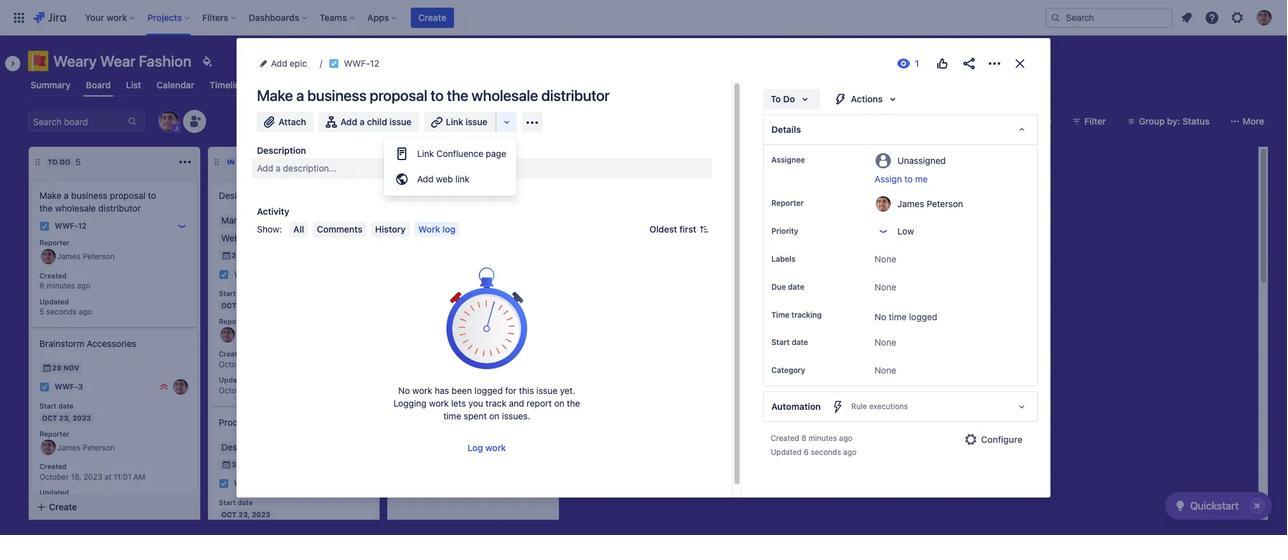 Task type: vqa. For each thing, say whether or not it's contained in the screenshot.
ago within the 'Updated 5 seconds ago'
yes



Task type: locate. For each thing, give the bounding box(es) containing it.
created for created 8 minutes ago
[[39, 271, 67, 280]]

0 vertical spatial wwf-12 link
[[344, 56, 380, 71]]

1 horizontal spatial make a business proposal to the wholesale distributor
[[257, 87, 610, 104]]

ago inside updated 5 seconds ago
[[79, 307, 92, 317]]

group
[[384, 137, 517, 196]]

0 vertical spatial 5
[[76, 157, 81, 167]]

created up updated 5 seconds ago
[[39, 271, 67, 280]]

1 vertical spatial wear
[[294, 190, 315, 201]]

business inside dialog
[[307, 87, 367, 104]]

logged inside no work has been logged for this issue yet. logging work lets you track and report on the time spent on issues.
[[475, 386, 503, 396]]

0 horizontal spatial business
[[71, 190, 107, 201]]

created for created october 18, 2023 at 9:41 am
[[219, 350, 246, 358]]

am for october 18, 2023 at 9:41 am
[[311, 360, 323, 370]]

minutes up 6
[[809, 434, 837, 444]]

0 horizontal spatial proposal
[[110, 190, 146, 201]]

1 vertical spatial logged
[[475, 386, 503, 396]]

12 inside the make a business proposal to the wholesale distributor dialog
[[370, 58, 380, 69]]

1 vertical spatial james peterson image
[[352, 267, 368, 282]]

29 up wwf-3
[[52, 364, 62, 372]]

0 vertical spatial weary
[[53, 52, 97, 70]]

work inside button
[[486, 443, 506, 454]]

add left epic
[[271, 58, 287, 69]]

date
[[788, 282, 805, 292], [238, 289, 253, 298], [792, 338, 808, 348], [58, 402, 74, 410], [238, 499, 253, 507]]

link inside group
[[417, 148, 434, 159]]

1 horizontal spatial distributor
[[542, 87, 610, 104]]

ago inside created 8 minutes ago
[[77, 281, 91, 291]]

0 horizontal spatial distributor
[[98, 203, 141, 214]]

work
[[413, 386, 432, 396], [429, 398, 449, 409], [486, 443, 506, 454]]

to inside dropdown button
[[771, 94, 781, 104]]

2023 inside created october 18, 2023 at 9:41 am
[[263, 360, 282, 370]]

0 vertical spatial do
[[784, 94, 795, 104]]

product
[[219, 417, 251, 428]]

dismiss quickstart image
[[1248, 496, 1268, 517]]

wwf- up issues on the top
[[344, 58, 370, 69]]

1 vertical spatial task image
[[219, 270, 229, 280]]

at inside updated october 18, 2023 at 10:36 am
[[284, 386, 291, 396]]

1 vertical spatial task image
[[39, 382, 50, 393]]

make for description
[[257, 87, 293, 104]]

1 vertical spatial 12
[[78, 222, 87, 231]]

ago down rule
[[840, 434, 853, 444]]

1 vertical spatial link
[[417, 148, 434, 159]]

18, inside created october 18, 2023 at 9:41 am
[[250, 360, 261, 370]]

8 inside created 8 minutes ago
[[39, 281, 44, 291]]

description
[[257, 145, 306, 156]]

1 vertical spatial make a business proposal to the wholesale distributor
[[39, 190, 156, 214]]

created for created october 18, 2023 at 11:01 am
[[39, 463, 67, 471]]

am right 10:36
[[315, 386, 327, 396]]

am right 11:01
[[134, 473, 145, 482]]

2023
[[252, 301, 271, 310], [443, 309, 462, 319], [263, 360, 282, 370], [263, 386, 282, 396], [72, 414, 91, 422], [84, 473, 102, 482], [84, 499, 102, 508], [252, 511, 271, 519]]

add inside add web link button
[[417, 174, 434, 185]]

ago for updated 5 seconds ago
[[79, 307, 92, 317]]

quickstart button
[[1165, 492, 1272, 520]]

2 horizontal spatial 1
[[432, 157, 436, 167]]

labels
[[772, 254, 796, 264]]

18, inside "created october 18, 2023 at 11:01 am"
[[71, 473, 81, 482]]

task image for wwf-12
[[39, 221, 50, 232]]

configure
[[982, 435, 1023, 446]]

october for october 18, 2023 at 10:36 am
[[219, 386, 248, 396]]

am
[[491, 309, 503, 319], [311, 360, 323, 370], [315, 386, 327, 396], [134, 473, 145, 482]]

a inside create a new athleisure top to go along with the turtleneck pillow sweater
[[428, 190, 433, 201]]

on down "track"
[[489, 411, 500, 422]]

0 horizontal spatial to
[[48, 158, 58, 166]]

start date oct 23, 2023 down wwf-2 link
[[219, 499, 271, 519]]

updated down created 8 minutes ago
[[39, 297, 69, 306]]

add epic
[[271, 58, 307, 69]]

wholesale up the link web pages and more image
[[472, 87, 538, 104]]

wholesale for reporter
[[55, 203, 96, 214]]

0 vertical spatial 8
[[39, 281, 44, 291]]

am inside updated october 18, 2023 at 10:36 am
[[315, 386, 327, 396]]

updated inside updated 5 seconds ago
[[39, 297, 69, 306]]

0 vertical spatial proposal
[[370, 87, 428, 104]]

1 horizontal spatial proposal
[[370, 87, 428, 104]]

minutes inside created 8 minutes ago
[[46, 281, 75, 291]]

0 vertical spatial 1
[[432, 157, 436, 167]]

start date oct 23, 2023 for design
[[219, 289, 271, 310]]

8 up 6
[[802, 434, 807, 444]]

29 for 29 nov
[[52, 364, 62, 372]]

am inside created october 18, 2023 at 9:41 am
[[311, 360, 323, 370]]

3
[[78, 383, 83, 392]]

0 horizontal spatial 5
[[39, 307, 44, 317]]

0 vertical spatial link
[[446, 116, 463, 127]]

0 vertical spatial wwf-12
[[344, 58, 380, 69]]

do up details
[[784, 94, 795, 104]]

2023 down wwf-1 link
[[252, 301, 271, 310]]

james down assign to me at the top right of page
[[898, 198, 925, 209]]

october inside updated october 18, 2023 at 12:59 pm
[[39, 499, 69, 508]]

group containing link confluence page
[[384, 137, 517, 196]]

add for add a child issue
[[341, 116, 358, 127]]

priority pin to top. only you can see pinned fields. image
[[801, 226, 811, 237]]

october inside created october 18, 2023 at 9:41 am
[[219, 360, 248, 370]]

epic
[[290, 58, 307, 69]]

0 vertical spatial task image
[[329, 59, 339, 69]]

24 october 2023 image
[[401, 233, 411, 243]]

log
[[443, 224, 456, 235]]

automation
[[772, 402, 821, 413]]

business up add a child issue button
[[307, 87, 367, 104]]

time tracking pin to top. only you can see pinned fields. image
[[825, 310, 835, 321]]

business for description
[[307, 87, 367, 104]]

23, for product
[[239, 511, 250, 519]]

summary link
[[28, 74, 73, 97]]

0 horizontal spatial wwf-12 link
[[55, 221, 87, 232]]

1 vertical spatial time
[[444, 411, 461, 422]]

wwf-3 link
[[55, 382, 83, 393]]

2 vertical spatial 1
[[398, 335, 402, 345]]

0 horizontal spatial logged
[[475, 386, 503, 396]]

12
[[370, 58, 380, 69], [78, 222, 87, 231]]

task image up "pages" link
[[329, 59, 339, 69]]

task image for wwf-3
[[39, 382, 50, 393]]

add app image
[[525, 115, 540, 130]]

jira image
[[33, 10, 66, 25], [33, 10, 66, 25]]

created inside "created october 18, 2023 at 11:01 am"
[[39, 463, 67, 471]]

1 horizontal spatial 1
[[398, 335, 402, 345]]

created october 18, 2023 at 11:01 am
[[39, 463, 145, 482]]

do down search board 'text field'
[[60, 158, 70, 166]]

peterson down assign to me button
[[927, 198, 964, 209]]

23, down wwf-2 link
[[239, 511, 250, 519]]

add down description
[[257, 163, 273, 174]]

29 left the feb
[[232, 251, 241, 260]]

proposal inside dialog
[[370, 87, 428, 104]]

created october 18, 2023 at 9:41 am
[[219, 350, 323, 370]]

reporter
[[772, 199, 804, 208], [39, 239, 69, 247], [219, 317, 249, 326], [39, 430, 69, 438]]

wwf- inside the make a business proposal to the wholesale distributor dialog
[[344, 58, 370, 69]]

2023 left '12:59'
[[84, 499, 102, 508]]

the right with
[[456, 203, 469, 214]]

task image for wwf-1
[[219, 270, 229, 280]]

updated down created october 18, 2023 at 9:41 am
[[219, 376, 248, 384]]

1 horizontal spatial design
[[283, 417, 312, 428]]

0 horizontal spatial seconds
[[46, 307, 77, 317]]

weary
[[53, 52, 97, 70], [265, 190, 291, 201]]

1 vertical spatial make
[[39, 190, 61, 201]]

created inside created 8 minutes ago updated 6 seconds ago
[[771, 434, 800, 444]]

1 horizontal spatial on
[[554, 398, 565, 409]]

ago up brainstorm accessories
[[79, 307, 92, 317]]

work up logging
[[413, 386, 432, 396]]

wwf- for wwf-1 link
[[234, 270, 257, 280]]

updated inside updated october 18, 2023 at 12:59 pm
[[39, 489, 69, 497]]

1 vertical spatial start date oct 23, 2023
[[39, 402, 91, 422]]

24
[[411, 233, 420, 242]]

1 horizontal spatial create button
[[411, 7, 454, 28]]

do inside dropdown button
[[784, 94, 795, 104]]

0 horizontal spatial time
[[444, 411, 461, 422]]

highest image
[[159, 382, 169, 393]]

1 vertical spatial business
[[71, 190, 107, 201]]

start inside the make a business proposal to the wholesale distributor dialog
[[772, 338, 790, 348]]

wwf-1
[[234, 270, 261, 280]]

create inside create a new athleisure top to go along with the turtleneck pillow sweater
[[398, 190, 426, 201]]

due date
[[772, 282, 805, 292]]

updated down "created october 18, 2023 at 11:01 am"
[[39, 489, 69, 497]]

created for created 8 minutes ago updated 6 seconds ago
[[771, 434, 800, 444]]

start date oct 23, 2023 for product
[[219, 499, 271, 519]]

pm
[[136, 499, 147, 508]]

at inside updated october 18, 2023 at 12:59 pm
[[105, 499, 112, 508]]

1 vertical spatial nov
[[243, 461, 259, 469]]

2 none from the top
[[875, 282, 897, 293]]

wwf-2
[[234, 479, 262, 489]]

wholesale down to do 5
[[55, 203, 96, 214]]

work
[[419, 224, 440, 235]]

october inside updated october 18, 2023 at 10:36 am
[[219, 386, 248, 396]]

0 vertical spatial create button
[[411, 7, 454, 28]]

1 vertical spatial wholesale
[[55, 203, 96, 214]]

0 horizontal spatial 2
[[257, 479, 262, 489]]

0 horizontal spatial do
[[60, 158, 70, 166]]

30 november 2023 image
[[221, 460, 232, 470], [221, 460, 232, 470]]

updated 5 seconds ago
[[39, 297, 92, 317]]

a down to do 5
[[64, 190, 69, 201]]

make a business proposal to the wholesale distributor down to do 5
[[39, 190, 156, 214]]

check image
[[1173, 499, 1188, 514]]

actions image
[[987, 56, 1003, 71]]

you
[[469, 398, 483, 409]]

confluence
[[437, 148, 484, 159]]

log
[[468, 443, 483, 454]]

1 vertical spatial minutes
[[809, 434, 837, 444]]

distributor
[[542, 87, 610, 104], [98, 203, 141, 214]]

0 vertical spatial wear
[[100, 52, 135, 70]]

wwf-12 up issues on the top
[[344, 58, 380, 69]]

comments
[[317, 224, 363, 235]]

am inside "created october 18, 2023 at 11:01 am"
[[134, 473, 145, 482]]

2 down 30 nov
[[257, 479, 262, 489]]

2
[[281, 157, 286, 167], [257, 479, 262, 489]]

start down time
[[772, 338, 790, 348]]

wwf- inside wwf-1 link
[[234, 270, 257, 280]]

seconds right 6
[[811, 448, 842, 458]]

james peterson image
[[41, 249, 56, 264], [352, 267, 368, 282], [41, 441, 56, 456]]

1 horizontal spatial nov
[[243, 461, 259, 469]]

to up details
[[771, 94, 781, 104]]

minutes
[[46, 281, 75, 291], [809, 434, 837, 444]]

site
[[317, 190, 332, 201]]

am for october 18, 2023 at 11:01 am
[[134, 473, 145, 482]]

created up updated october 18, 2023 at 10:36 am
[[219, 350, 246, 358]]

link up add web link
[[417, 148, 434, 159]]

Search board text field
[[29, 113, 126, 130]]

rule executions
[[852, 402, 908, 412]]

at inside "created october 18, 2023 at 11:01 am"
[[105, 473, 112, 482]]

october inside "created october 18, 2023 at 11:01 am"
[[39, 473, 69, 482]]

0 vertical spatial 29
[[232, 251, 241, 260]]

18,
[[250, 360, 261, 370], [250, 386, 261, 396], [71, 473, 81, 482], [71, 499, 81, 508]]

18, inside updated october 18, 2023 at 10:36 am
[[250, 386, 261, 396]]

james peterson image
[[159, 111, 179, 132], [220, 328, 235, 343], [173, 380, 188, 395], [352, 477, 368, 492]]

18, inside updated october 18, 2023 at 12:59 pm
[[71, 499, 81, 508]]

1 horizontal spatial 12
[[370, 58, 380, 69]]

at for october 18, 2023 at 11:01 am
[[105, 473, 112, 482]]

wholesale
[[472, 87, 538, 104], [55, 203, 96, 214]]

4 none from the top
[[875, 365, 897, 376]]

link for link confluence page
[[417, 148, 434, 159]]

8 for 8 minutes ago
[[39, 281, 44, 291]]

start down the wwf-3 link
[[39, 402, 56, 410]]

1 horizontal spatial seconds
[[811, 448, 842, 458]]

1 down "show:"
[[257, 270, 261, 280]]

create inside primary element
[[419, 12, 447, 23]]

menu bar
[[287, 222, 462, 237]]

date down the wwf-3 link
[[58, 402, 74, 410]]

0 horizontal spatial weary
[[53, 52, 97, 70]]

make a business proposal to the wholesale distributor inside dialog
[[257, 87, 610, 104]]

to do 5
[[48, 157, 81, 167]]

issue
[[390, 116, 412, 127], [466, 116, 488, 127], [537, 386, 558, 396]]

the down yet.
[[567, 398, 580, 409]]

james peterson up created 8 minutes ago
[[57, 252, 115, 262]]

start date oct 23, 2023 down the wwf-3 link
[[39, 402, 91, 422]]

2 vertical spatial 23,
[[239, 511, 250, 519]]

make inside dialog
[[257, 87, 293, 104]]

1 horizontal spatial weary
[[265, 190, 291, 201]]

distributor inside dialog
[[542, 87, 610, 104]]

at for october 18, 2023 at 12:59 pm
[[105, 499, 112, 508]]

0 horizontal spatial task image
[[39, 221, 50, 232]]

updated inside created 8 minutes ago updated 6 seconds ago
[[771, 448, 802, 458]]

assign to me button
[[875, 173, 1025, 186]]

october up "product"
[[219, 386, 248, 396]]

0 vertical spatial business
[[307, 87, 367, 104]]

wear up list
[[100, 52, 135, 70]]

james peterson
[[898, 198, 964, 209], [57, 252, 115, 262], [416, 280, 474, 290], [237, 331, 294, 340], [57, 443, 115, 453]]

james peterson image up "created october 18, 2023 at 11:01 am"
[[41, 441, 56, 456]]

link for link issue
[[446, 116, 463, 127]]

do for to do 5
[[60, 158, 70, 166]]

at inside created october 18, 2023 at 9:41 am
[[284, 360, 291, 370]]

sweater
[[424, 216, 458, 226]]

wholesale inside dialog
[[472, 87, 538, 104]]

1 horizontal spatial task image
[[219, 270, 229, 280]]

description...
[[283, 163, 337, 174]]

1 none from the top
[[875, 254, 897, 265]]

october for october 18, 2023 at 9:41 am
[[219, 360, 248, 370]]

1 vertical spatial distributor
[[98, 203, 141, 214]]

2023 inside updated october 18, 2023 at 12:59 pm
[[84, 499, 102, 508]]

23, down the wwf-3 link
[[59, 414, 71, 422]]

29 november 2023 image
[[42, 363, 52, 373], [42, 363, 52, 373]]

18, for october 18, 2023 at 9:41 am
[[250, 360, 261, 370]]

1 horizontal spatial do
[[784, 94, 795, 104]]

24 october 2023 image
[[401, 233, 411, 243]]

created inside created october 18, 2023 at 9:41 am
[[219, 350, 246, 358]]

created 8 minutes ago
[[39, 271, 91, 291]]

0 horizontal spatial task image
[[39, 382, 50, 393]]

do for to do
[[784, 94, 795, 104]]

october left 24,
[[398, 309, 428, 319]]

add a child issue
[[341, 116, 412, 127]]

0 vertical spatial minutes
[[46, 281, 75, 291]]

add for add a description...
[[257, 163, 273, 174]]

october up updated october 18, 2023 at 12:59 pm
[[39, 473, 69, 482]]

a up attach in the left top of the page
[[296, 87, 304, 104]]

task image left the wwf-3 link
[[39, 382, 50, 393]]

at left 9:41
[[284, 360, 291, 370]]

history
[[375, 224, 406, 235]]

actions
[[851, 94, 883, 104]]

5 inside updated 5 seconds ago
[[39, 307, 44, 317]]

menu bar containing all
[[287, 222, 462, 237]]

james peterson up october 24, 2023 at 9:12 am
[[416, 280, 474, 290]]

0 vertical spatial wholesale
[[472, 87, 538, 104]]

issues link
[[341, 74, 373, 97]]

link issue button
[[424, 112, 497, 132]]

1 horizontal spatial wwf-12 link
[[344, 56, 380, 71]]

9:41
[[293, 360, 309, 370]]

wwf-12 inside the make a business proposal to the wholesale distributor dialog
[[344, 58, 380, 69]]

actions button
[[826, 89, 908, 109]]

listing
[[254, 417, 281, 428]]

start
[[219, 289, 236, 298], [772, 338, 790, 348], [39, 402, 56, 410], [219, 499, 236, 507]]

minutes up updated 5 seconds ago
[[46, 281, 75, 291]]

updated inside updated october 18, 2023 at 10:36 am
[[219, 376, 248, 384]]

1 vertical spatial seconds
[[811, 448, 842, 458]]

0 vertical spatial to
[[771, 94, 781, 104]]

am for october 18, 2023 at 10:36 am
[[315, 386, 327, 396]]

0 horizontal spatial nov
[[63, 364, 79, 372]]

task image left wwf-1 link
[[219, 270, 229, 280]]

minutes inside created 8 minutes ago updated 6 seconds ago
[[809, 434, 837, 444]]

wwf-12 link up created 8 minutes ago
[[55, 221, 87, 232]]

updated for 5 seconds ago
[[39, 297, 69, 306]]

on
[[554, 398, 565, 409], [489, 411, 500, 422]]

reporter up created 8 minutes ago
[[39, 239, 69, 247]]

priority
[[772, 226, 799, 236]]

0 vertical spatial 23,
[[239, 301, 250, 310]]

0 horizontal spatial make a business proposal to the wholesale distributor
[[39, 190, 156, 214]]

created inside created 8 minutes ago
[[39, 271, 67, 280]]

james
[[898, 198, 925, 209], [57, 252, 81, 262], [416, 280, 439, 290], [237, 331, 260, 340], [57, 443, 81, 453]]

1 vertical spatial proposal
[[110, 190, 146, 201]]

for
[[505, 386, 517, 396]]

wwf-12 up created 8 minutes ago
[[55, 222, 87, 231]]

23,
[[239, 301, 250, 310], [59, 414, 71, 422], [239, 511, 250, 519]]

1 vertical spatial no
[[399, 386, 410, 396]]

1 horizontal spatial wear
[[294, 190, 315, 201]]

1 horizontal spatial make
[[257, 87, 293, 104]]

forms
[[261, 80, 287, 90]]

1 right the done
[[432, 157, 436, 167]]

add inside add a child issue button
[[341, 116, 358, 127]]

date down time tracking
[[792, 338, 808, 348]]

calendar
[[157, 80, 194, 90]]

vote options: no one has voted for this issue yet. image
[[935, 56, 951, 71]]

2023 down wwf-2 link
[[252, 511, 271, 519]]

logged
[[909, 312, 938, 323], [475, 386, 503, 396]]

0 horizontal spatial wwf-12
[[55, 222, 87, 231]]

weary wear fashion
[[53, 52, 192, 70]]

wwf-12 link inside the make a business proposal to the wholesale distributor dialog
[[344, 56, 380, 71]]

link inside the make a business proposal to the wholesale distributor dialog
[[446, 116, 463, 127]]

no
[[875, 312, 887, 323], [399, 386, 410, 396]]

tab list
[[20, 74, 1280, 97]]

pillow
[[398, 216, 422, 226]]

start date oct 23, 2023
[[219, 289, 271, 310], [39, 402, 91, 422], [219, 499, 271, 519]]

0 horizontal spatial 29
[[52, 364, 62, 372]]

18, up updated october 18, 2023 at 12:59 pm
[[71, 473, 81, 482]]

1 horizontal spatial link
[[446, 116, 463, 127]]

updated left 6
[[771, 448, 802, 458]]

design down in
[[219, 190, 247, 201]]

link up confluence at the top of the page
[[446, 116, 463, 127]]

task image
[[329, 59, 339, 69], [39, 382, 50, 393], [219, 479, 229, 489]]

proposal for description
[[370, 87, 428, 104]]

0 vertical spatial work
[[413, 386, 432, 396]]

29 february 2024 image
[[221, 251, 232, 261], [221, 251, 232, 261]]

0 vertical spatial nov
[[63, 364, 79, 372]]

to for to do 5
[[48, 158, 58, 166]]

task image
[[39, 221, 50, 232], [219, 270, 229, 280]]

nov up wwf-3
[[63, 364, 79, 372]]

to inside to do 5
[[48, 158, 58, 166]]

no inside no work has been logged for this issue yet. logging work lets you track and report on the time spent on issues.
[[399, 386, 410, 396]]

1 horizontal spatial minutes
[[809, 434, 837, 444]]

lets
[[451, 398, 466, 409]]

12 up created 8 minutes ago
[[78, 222, 87, 231]]

1 vertical spatial 8
[[802, 434, 807, 444]]

1 vertical spatial 1
[[257, 270, 261, 280]]

2 vertical spatial work
[[486, 443, 506, 454]]

0 horizontal spatial design
[[219, 190, 247, 201]]

james peterson image up created 8 minutes ago
[[41, 249, 56, 264]]

23, down wwf-1 link
[[239, 301, 250, 310]]

the
[[447, 87, 469, 104], [250, 190, 263, 201], [39, 203, 53, 214], [456, 203, 469, 214], [567, 398, 580, 409]]

8
[[39, 281, 44, 291], [802, 434, 807, 444]]

oct down wwf-2 link
[[221, 511, 237, 519]]

issues
[[343, 80, 370, 90]]

business
[[307, 87, 367, 104], [71, 190, 107, 201]]

work down "has"
[[429, 398, 449, 409]]

wwf- down 29 feb
[[234, 270, 257, 280]]

a left new
[[428, 190, 433, 201]]

to do button
[[763, 89, 821, 109]]

0 horizontal spatial minutes
[[46, 281, 75, 291]]

add down done 1 at the top
[[417, 174, 434, 185]]

on down yet.
[[554, 398, 565, 409]]

5 up brainstorm
[[39, 307, 44, 317]]

october down "created october 18, 2023 at 11:01 am"
[[39, 499, 69, 508]]

18, for october 18, 2023 at 10:36 am
[[250, 386, 261, 396]]

add for add epic
[[271, 58, 287, 69]]

james peterson inside the make a business proposal to the wholesale distributor dialog
[[898, 198, 964, 209]]

1 horizontal spatial task image
[[219, 479, 229, 489]]

wwf-
[[344, 58, 370, 69], [55, 222, 78, 231], [234, 270, 257, 280], [55, 383, 78, 392], [234, 479, 257, 489]]

8 inside created 8 minutes ago updated 6 seconds ago
[[802, 434, 807, 444]]

seconds down created 8 minutes ago
[[46, 307, 77, 317]]

1 for wwf-1
[[257, 270, 261, 280]]

in progress 2
[[227, 157, 286, 167]]

reporter left reporter pin to top. only you can see pinned fields. image on the top right
[[772, 199, 804, 208]]

a left child
[[360, 116, 365, 127]]

1 horizontal spatial business
[[307, 87, 367, 104]]

do inside to do 5
[[60, 158, 70, 166]]

create
[[419, 12, 447, 23], [398, 190, 426, 201], [49, 502, 77, 513]]

nov for 30 nov
[[243, 461, 259, 469]]

add for add web link
[[417, 174, 434, 185]]

2023 up updated october 18, 2023 at 10:36 am
[[263, 360, 282, 370]]

the down to do 5
[[39, 203, 53, 214]]

add inside add epic popup button
[[271, 58, 287, 69]]

1 vertical spatial create
[[398, 190, 426, 201]]

0 horizontal spatial wholesale
[[55, 203, 96, 214]]

0 horizontal spatial no
[[399, 386, 410, 396]]

primary element
[[8, 0, 1046, 35]]

wwf- inside wwf-2 link
[[234, 479, 257, 489]]

all button
[[290, 222, 308, 237]]

make down to do 5
[[39, 190, 61, 201]]

1 horizontal spatial 29
[[232, 251, 241, 260]]

october up updated october 18, 2023 at 10:36 am
[[219, 360, 248, 370]]



Task type: describe. For each thing, give the bounding box(es) containing it.
1 for done 1
[[432, 157, 436, 167]]

issue inside no work has been logged for this issue yet. logging work lets you track and report on the time spent on issues.
[[537, 386, 558, 396]]

2023 inside updated october 18, 2023 at 10:36 am
[[263, 386, 282, 396]]

make a business proposal to the wholesale distributor dialog
[[237, 38, 1051, 510]]

search image
[[1051, 12, 1061, 23]]

add a child issue button
[[319, 112, 419, 132]]

has
[[435, 386, 449, 396]]

forms link
[[258, 74, 290, 97]]

1 horizontal spatial time
[[889, 312, 907, 323]]

work log
[[419, 224, 456, 235]]

to do
[[771, 94, 795, 104]]

quickstart
[[1191, 501, 1239, 512]]

seconds inside updated 5 seconds ago
[[46, 307, 77, 317]]

at left the 9:12
[[464, 309, 471, 319]]

2 vertical spatial james peterson image
[[41, 441, 56, 456]]

1 vertical spatial work
[[429, 398, 449, 409]]

24 oct
[[411, 233, 438, 242]]

along
[[411, 203, 434, 214]]

turtleneck
[[471, 203, 515, 214]]

reporter down the wwf-3 link
[[39, 430, 69, 438]]

fashion
[[139, 52, 192, 70]]

james up created october 18, 2023 at 9:41 am
[[237, 331, 260, 340]]

nov for 29 nov
[[63, 364, 79, 372]]

make a business proposal to the wholesale distributor for reporter
[[39, 190, 156, 214]]

ago for created 8 minutes ago
[[77, 281, 91, 291]]

athleisure
[[455, 190, 495, 201]]

updated for october 18, 2023 at 10:36 am
[[219, 376, 248, 384]]

link
[[456, 174, 470, 185]]

james inside the make a business proposal to the wholesale distributor dialog
[[898, 198, 925, 209]]

progress
[[237, 158, 276, 166]]

link issue
[[446, 116, 488, 127]]

0 vertical spatial on
[[554, 398, 565, 409]]

make a business proposal to the wholesale distributor for description
[[257, 87, 610, 104]]

and
[[509, 398, 524, 409]]

ago right minute
[[431, 335, 444, 345]]

to for to do
[[771, 94, 781, 104]]

october for october 18, 2023 at 12:59 pm
[[39, 499, 69, 508]]

wwf- for wwf-2 link
[[234, 479, 257, 489]]

add web link button
[[384, 167, 517, 192]]

29 for 29 feb
[[232, 251, 241, 260]]

all
[[294, 224, 304, 235]]

a inside make a business proposal to the wholesale distributor
[[64, 190, 69, 201]]

reporter pin to top. only you can see pinned fields. image
[[807, 199, 817, 209]]

make for reporter
[[39, 190, 61, 201]]

the inside no work has been logged for this issue yet. logging work lets you track and report on the time spent on issues.
[[567, 398, 580, 409]]

link web pages and more image
[[499, 115, 514, 130]]

date down wwf-2 link
[[238, 499, 253, 507]]

no work has been logged for this issue yet. logging work lets you track and report on the time spent on issues.
[[394, 386, 580, 422]]

no time logged
[[875, 312, 938, 323]]

james up created 8 minutes ago
[[57, 252, 81, 262]]

category
[[772, 366, 806, 376]]

brainstorm accessories
[[39, 338, 136, 349]]

updated october 18, 2023 at 10:36 am
[[219, 376, 327, 396]]

3 none from the top
[[875, 337, 897, 348]]

done
[[407, 158, 427, 166]]

at for october 18, 2023 at 9:41 am
[[284, 360, 291, 370]]

child
[[367, 116, 387, 127]]

0 horizontal spatial wear
[[100, 52, 135, 70]]

reports link
[[383, 74, 421, 97]]

create banner
[[0, 0, 1288, 36]]

details
[[772, 124, 801, 135]]

time tracking
[[772, 310, 822, 320]]

list link
[[124, 74, 144, 97]]

link confluence page button
[[384, 141, 517, 167]]

to inside assign to me button
[[905, 174, 913, 185]]

0 horizontal spatial issue
[[390, 116, 412, 127]]

copy link to issue image
[[377, 58, 387, 68]]

yet.
[[560, 386, 576, 396]]

8 for updated
[[802, 434, 807, 444]]

peterson up created october 18, 2023 at 9:41 am
[[262, 331, 294, 340]]

summary
[[31, 80, 71, 90]]

issues.
[[502, 411, 530, 422]]

1 vertical spatial 23,
[[59, 414, 71, 422]]

23, for design
[[239, 301, 250, 310]]

peterson up created 8 minutes ago
[[83, 252, 115, 262]]

the up link issue button
[[447, 87, 469, 104]]

reporter inside the make a business proposal to the wholesale distributor dialog
[[772, 199, 804, 208]]

created 8 minutes ago updated 6 seconds ago
[[771, 434, 857, 458]]

start down wwf-1 link
[[219, 289, 236, 298]]

unassigned
[[898, 155, 946, 166]]

time inside no work has been logged for this issue yet. logging work lets you track and report on the time spent on issues.
[[444, 411, 461, 422]]

a inside button
[[360, 116, 365, 127]]

2 vertical spatial create
[[49, 502, 77, 513]]

wwf-3
[[55, 383, 83, 392]]

oldest first button
[[642, 222, 717, 237]]

29 feb
[[232, 251, 256, 260]]

1 vertical spatial design
[[283, 417, 312, 428]]

oct down wwf-1 link
[[221, 301, 237, 310]]

configure link
[[956, 430, 1031, 451]]

add people image
[[187, 114, 202, 129]]

low
[[898, 226, 915, 237]]

distributor for reporter
[[98, 203, 141, 214]]

the up activity
[[250, 190, 263, 201]]

0 horizontal spatial create button
[[29, 496, 200, 519]]

peterson up october 24, 2023 at 9:12 am
[[442, 280, 474, 290]]

due
[[772, 282, 786, 292]]

go
[[398, 203, 409, 214]]

details element
[[763, 115, 1038, 145]]

0 vertical spatial james peterson image
[[41, 249, 56, 264]]

in
[[227, 158, 235, 166]]

work for no
[[413, 386, 432, 396]]

wholesale for description
[[472, 87, 538, 104]]

work log button
[[415, 222, 460, 237]]

2023 down 3
[[72, 414, 91, 422]]

james peterson up created october 18, 2023 at 9:41 am
[[237, 331, 294, 340]]

0 vertical spatial design
[[219, 190, 247, 201]]

no for time
[[875, 312, 887, 323]]

october for october 18, 2023 at 11:01 am
[[39, 473, 69, 482]]

1 horizontal spatial logged
[[909, 312, 938, 323]]

proposal for reporter
[[110, 190, 146, 201]]

assignee pin to top. only you can see pinned fields. image
[[808, 155, 818, 165]]

2 horizontal spatial task image
[[329, 59, 339, 69]]

the inside create a new athleisure top to go along with the turtleneck pillow sweater
[[456, 203, 469, 214]]

1 horizontal spatial 5
[[76, 157, 81, 167]]

a down description
[[276, 163, 281, 174]]

james peterson up "created october 18, 2023 at 11:01 am"
[[57, 443, 115, 453]]

assign to me
[[875, 174, 928, 185]]

1 horizontal spatial issue
[[466, 116, 488, 127]]

0 vertical spatial 2
[[281, 157, 286, 167]]

0 horizontal spatial on
[[489, 411, 500, 422]]

6
[[804, 448, 809, 458]]

create button inside primary element
[[411, 7, 454, 28]]

low image
[[177, 221, 187, 232]]

done 1
[[407, 157, 436, 167]]

ago right 6
[[844, 448, 857, 458]]

newest first image
[[699, 225, 709, 235]]

james up "created october 18, 2023 at 11:01 am"
[[57, 443, 81, 453]]

october 24, 2023 at 9:12 am
[[398, 309, 503, 319]]

to inside create a new athleisure top to go along with the turtleneck pillow sweater
[[513, 190, 521, 201]]

peterson inside the make a business proposal to the wholesale distributor dialog
[[927, 198, 964, 209]]

1 vertical spatial wwf-12
[[55, 222, 87, 231]]

add epic button
[[257, 56, 311, 71]]

start down wwf-2 link
[[219, 499, 236, 507]]

me
[[916, 174, 928, 185]]

date right due
[[788, 282, 805, 292]]

this
[[519, 386, 534, 396]]

timeline link
[[207, 74, 248, 97]]

18, for october 18, 2023 at 12:59 pm
[[71, 499, 81, 508]]

2023 right 24,
[[443, 309, 462, 319]]

business for reporter
[[71, 190, 107, 201]]

labels pin to top. only you can see pinned fields. image
[[798, 254, 809, 265]]

tab list containing board
[[20, 74, 1280, 97]]

log work
[[468, 443, 506, 454]]

executions
[[870, 402, 908, 412]]

18, for october 18, 2023 at 11:01 am
[[71, 473, 81, 482]]

spent
[[464, 411, 487, 422]]

oct right 24
[[422, 233, 438, 242]]

create a new athleisure top to go along with the turtleneck pillow sweater
[[398, 190, 521, 226]]

settings
[[540, 80, 574, 90]]

first
[[680, 224, 697, 235]]

attach
[[279, 116, 306, 127]]

project settings link
[[505, 74, 577, 97]]

product listing design silos
[[219, 417, 334, 428]]

brainstorm
[[39, 338, 84, 349]]

30
[[232, 461, 241, 469]]

minutes for 8 minutes ago
[[46, 281, 75, 291]]

report
[[527, 398, 552, 409]]

been
[[452, 386, 472, 396]]

link confluence page
[[417, 148, 507, 159]]

minutes for updated
[[809, 434, 837, 444]]

peterson up "created october 18, 2023 at 11:01 am"
[[83, 443, 115, 453]]

top
[[497, 190, 511, 201]]

logging
[[394, 398, 427, 409]]

james up 24,
[[416, 280, 439, 290]]

at for october 18, 2023 at 10:36 am
[[284, 386, 291, 396]]

add a description...
[[257, 163, 337, 174]]

automation element
[[763, 392, 1038, 423]]

create column image
[[572, 152, 587, 167]]

1 vertical spatial wwf-12 link
[[55, 221, 87, 232]]

pages link
[[300, 74, 331, 97]]

2023 inside "created october 18, 2023 at 11:01 am"
[[84, 473, 102, 482]]

date down wwf-1 link
[[238, 289, 253, 298]]

reporter down wwf-1 link
[[219, 317, 249, 326]]

seconds inside created 8 minutes ago updated 6 seconds ago
[[811, 448, 842, 458]]

assign
[[875, 174, 902, 185]]

comments button
[[313, 222, 366, 237]]

distributor for description
[[542, 87, 610, 104]]

accessories
[[87, 338, 136, 349]]

menu bar inside the make a business proposal to the wholesale distributor dialog
[[287, 222, 462, 237]]

ago for created 8 minutes ago updated 6 seconds ago
[[840, 434, 853, 444]]

share image
[[962, 56, 977, 71]]

activity
[[257, 206, 289, 217]]

30 nov
[[232, 461, 259, 469]]

task image for wwf-2
[[219, 479, 229, 489]]

work for log
[[486, 443, 506, 454]]

wwf- up created 8 minutes ago
[[55, 222, 78, 231]]

am right the 9:12
[[491, 309, 503, 319]]

wwf- for the wwf-3 link
[[55, 383, 78, 392]]

timeline
[[210, 80, 245, 90]]

oct down the wwf-3 link
[[42, 414, 57, 422]]

0 horizontal spatial 12
[[78, 222, 87, 231]]

Search field
[[1046, 7, 1173, 28]]

close image
[[1013, 56, 1028, 71]]

1 vertical spatial weary
[[265, 190, 291, 201]]

no for work
[[399, 386, 410, 396]]

9:12
[[474, 309, 489, 319]]

list
[[126, 80, 141, 90]]

calendar link
[[154, 74, 197, 97]]

updated for october 18, 2023 at 12:59 pm
[[39, 489, 69, 497]]

log work button
[[460, 438, 514, 459]]



